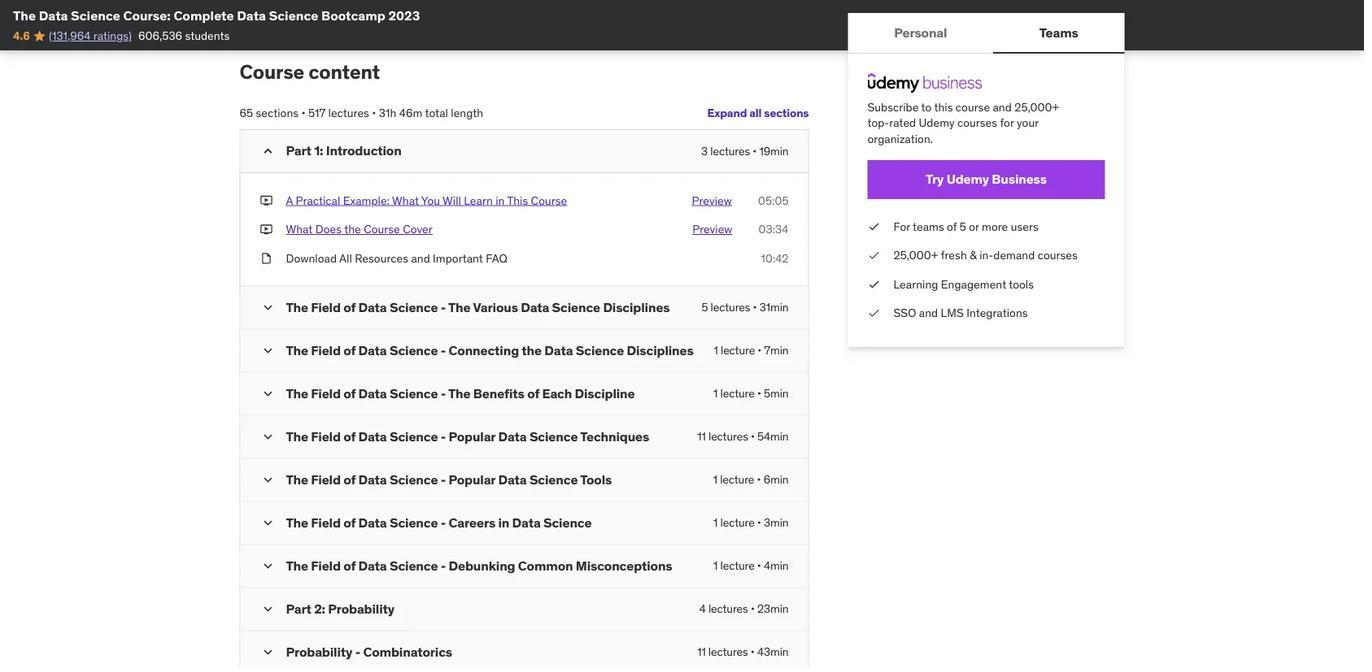 Task type: vqa. For each thing, say whether or not it's contained in the screenshot.
top 11
yes



Task type: locate. For each thing, give the bounding box(es) containing it.
sections
[[764, 106, 809, 120], [256, 106, 299, 120]]

0 vertical spatial in
[[496, 194, 505, 208]]

2 small image from the top
[[260, 300, 276, 317]]

• left 6min
[[757, 473, 761, 488]]

11
[[698, 430, 706, 445], [698, 646, 706, 661]]

1 horizontal spatial what
[[392, 194, 419, 208]]

probability
[[328, 602, 395, 618], [286, 645, 353, 661]]

2 11 from the top
[[698, 646, 706, 661]]

lecture left 5min
[[721, 387, 755, 402]]

xsmall image
[[260, 251, 273, 267], [868, 306, 881, 322]]

the field of data science - popular data science tools
[[286, 472, 612, 489]]

teams button
[[994, 13, 1125, 52]]

of
[[947, 219, 957, 234], [344, 300, 356, 316], [344, 343, 356, 359], [344, 386, 356, 403], [527, 386, 540, 403], [344, 429, 356, 446], [344, 472, 356, 489], [344, 515, 356, 532], [344, 558, 356, 575]]

2 lecture from the top
[[721, 387, 755, 402]]

0 vertical spatial 11
[[698, 430, 706, 445]]

connecting
[[449, 343, 519, 359]]

what does the course cover
[[286, 223, 433, 237]]

3 field from the top
[[311, 386, 341, 403]]

lms
[[941, 306, 964, 321]]

lectures for part 1: introduction
[[711, 144, 750, 159]]

1 vertical spatial courses
[[1038, 248, 1078, 263]]

part for part 2: probability
[[286, 602, 312, 618]]

xsmall image left fresh
[[868, 248, 881, 264]]

part 1: introduction
[[286, 143, 402, 159]]

small image for probability - combinatorics
[[260, 645, 276, 662]]

more
[[982, 219, 1009, 234]]

small image
[[260, 143, 276, 160], [260, 300, 276, 317], [260, 344, 276, 360], [260, 473, 276, 489], [260, 645, 276, 662]]

part
[[286, 143, 312, 159], [286, 602, 312, 618]]

5 left or
[[960, 219, 967, 234]]

3 small image from the top
[[260, 516, 276, 532]]

• left 4min
[[758, 560, 762, 574]]

• for the field of data science - popular data science tools
[[757, 473, 761, 488]]

0 vertical spatial popular
[[449, 429, 496, 446]]

- down important
[[441, 300, 446, 316]]

important
[[433, 251, 483, 266]]

7 field from the top
[[311, 558, 341, 575]]

course
[[240, 60, 304, 84], [531, 194, 567, 208], [364, 223, 400, 237]]

1 vertical spatial 11
[[698, 646, 706, 661]]

the right "does"
[[344, 223, 361, 237]]

0 vertical spatial udemy
[[919, 116, 955, 130]]

and down cover
[[411, 251, 430, 266]]

1 down 11 lectures • 54min
[[713, 473, 718, 488]]

1 popular from the top
[[449, 429, 496, 446]]

lecture
[[721, 344, 755, 359], [721, 387, 755, 402], [720, 473, 755, 488], [721, 516, 755, 531], [721, 560, 755, 574]]

course
[[956, 100, 991, 114]]

0 vertical spatial course
[[240, 60, 304, 84]]

1 horizontal spatial course
[[364, 223, 400, 237]]

1 down '1 lecture • 6min'
[[714, 516, 718, 531]]

part left '1:'
[[286, 143, 312, 159]]

1 vertical spatial what
[[286, 223, 313, 237]]

faq
[[486, 251, 508, 266]]

• left 43min
[[751, 646, 755, 661]]

for
[[894, 219, 911, 234]]

part 2: probability
[[286, 602, 395, 618]]

you
[[421, 194, 440, 208]]

techniques
[[580, 429, 650, 446]]

science up the field of data science - the benefits of each discipline
[[390, 343, 438, 359]]

1 up 4 lectures • 23min
[[714, 560, 718, 574]]

2023
[[389, 7, 420, 24]]

0 horizontal spatial courses
[[958, 116, 998, 130]]

1 horizontal spatial sections
[[764, 106, 809, 120]]

data
[[39, 7, 68, 24], [237, 7, 266, 24], [358, 300, 387, 316], [521, 300, 550, 316], [358, 343, 387, 359], [545, 343, 573, 359], [358, 386, 387, 403], [358, 429, 387, 446], [498, 429, 527, 446], [358, 472, 387, 489], [498, 472, 527, 489], [358, 515, 387, 532], [512, 515, 541, 532], [358, 558, 387, 575]]

the for the field of data science - the various data science disciplines
[[286, 300, 308, 316]]

1 lecture • 5min
[[714, 387, 789, 402]]

course:
[[123, 7, 171, 24]]

2 popular from the top
[[449, 472, 496, 489]]

learning
[[894, 277, 939, 292]]

11 lectures • 43min
[[698, 646, 789, 661]]

3
[[702, 144, 708, 159]]

- left connecting
[[441, 343, 446, 359]]

the for the field of data science - debunking common misconceptions
[[286, 558, 308, 575]]

6min
[[764, 473, 789, 488]]

field
[[311, 300, 341, 316], [311, 343, 341, 359], [311, 386, 341, 403], [311, 429, 341, 446], [311, 472, 341, 489], [311, 515, 341, 532], [311, 558, 341, 575]]

xsmall image left sso
[[868, 306, 881, 322]]

0 horizontal spatial the
[[344, 223, 361, 237]]

31h 46m
[[379, 106, 423, 120]]

xsmall image left for
[[868, 219, 881, 235]]

sections right the all
[[764, 106, 809, 120]]

• left 3min
[[758, 516, 762, 531]]

lectures for the field of data science - the various data science disciplines
[[711, 301, 751, 315]]

the
[[344, 223, 361, 237], [522, 343, 542, 359]]

the field of data science - connecting the data science disciplines
[[286, 343, 694, 359]]

- left debunking
[[441, 558, 446, 575]]

preview down 3
[[692, 194, 732, 208]]

0 vertical spatial disciplines
[[603, 300, 670, 316]]

part for part 1: introduction
[[286, 143, 312, 159]]

what
[[392, 194, 419, 208], [286, 223, 313, 237]]

• left 23min
[[751, 603, 755, 617]]

1 vertical spatial 25,000+
[[894, 248, 939, 263]]

1 lecture • 4min
[[714, 560, 789, 574]]

small image for part 1: introduction
[[260, 143, 276, 160]]

courses
[[958, 116, 998, 130], [1038, 248, 1078, 263]]

disciplines for the field of data science - connecting the data science disciplines
[[627, 343, 694, 359]]

1 horizontal spatial courses
[[1038, 248, 1078, 263]]

0 horizontal spatial 5
[[702, 301, 708, 315]]

1 vertical spatial in
[[498, 515, 510, 532]]

0 vertical spatial what
[[392, 194, 419, 208]]

total
[[425, 106, 448, 120]]

- for the field of data science - the various data science disciplines
[[441, 300, 446, 316]]

what inside button
[[392, 194, 419, 208]]

science
[[71, 7, 120, 24], [269, 7, 319, 24], [390, 300, 438, 316], [552, 300, 601, 316], [390, 343, 438, 359], [576, 343, 624, 359], [390, 386, 438, 403], [390, 429, 438, 446], [530, 429, 578, 446], [390, 472, 438, 489], [530, 472, 578, 489], [390, 515, 438, 532], [544, 515, 592, 532], [390, 558, 438, 575]]

common
[[518, 558, 573, 575]]

in right careers
[[498, 515, 510, 532]]

• for probability - combinatorics
[[751, 646, 755, 661]]

606,536
[[138, 28, 182, 43]]

2 small image from the top
[[260, 430, 276, 446]]

lectures right the 4
[[709, 603, 748, 617]]

4 field from the top
[[311, 429, 341, 446]]

small image for the field of data science - the various data science disciplines
[[260, 300, 276, 317]]

probability down 2:
[[286, 645, 353, 661]]

• for the field of data science - the various data science disciplines
[[753, 301, 757, 315]]

lecture for the field of data science - connecting the data science disciplines
[[721, 344, 755, 359]]

4
[[700, 603, 706, 617]]

field for the field of data science - debunking common misconceptions
[[311, 558, 341, 575]]

25,000+ up the your
[[1015, 100, 1060, 114]]

science up (131,964 ratings)
[[71, 7, 120, 24]]

1 down 5 lectures • 31min
[[714, 344, 718, 359]]

udemy right try
[[947, 171, 990, 188]]

0 vertical spatial the
[[344, 223, 361, 237]]

10:42
[[761, 251, 789, 266]]

• left 31min
[[753, 301, 757, 315]]

xsmall image left "download"
[[260, 251, 273, 267]]

course up the resources
[[364, 223, 400, 237]]

science left "tools"
[[530, 472, 578, 489]]

your
[[1017, 116, 1039, 130]]

the
[[13, 7, 36, 24], [286, 300, 308, 316], [448, 300, 471, 316], [286, 343, 308, 359], [286, 386, 308, 403], [448, 386, 471, 403], [286, 429, 308, 446], [286, 472, 308, 489], [286, 515, 308, 532], [286, 558, 308, 575]]

lectures left 31min
[[711, 301, 751, 315]]

• for the field of data science - connecting the data science disciplines
[[758, 344, 762, 359]]

5 small image from the top
[[260, 645, 276, 662]]

of for the field of data science - popular data science techniques
[[344, 429, 356, 446]]

0 vertical spatial xsmall image
[[260, 251, 273, 267]]

2 horizontal spatial course
[[531, 194, 567, 208]]

• left 7min
[[758, 344, 762, 359]]

11 down the 4
[[698, 646, 706, 661]]

1 vertical spatial preview
[[693, 223, 733, 237]]

lecture left 7min
[[721, 344, 755, 359]]

1 horizontal spatial 5
[[960, 219, 967, 234]]

disciplines for the field of data science - the various data science disciplines
[[603, 300, 670, 316]]

- up the field of data science - popular data science techniques
[[441, 386, 446, 403]]

sso and lms integrations
[[894, 306, 1028, 321]]

preview for 03:34
[[693, 223, 733, 237]]

lecture for the field of data science - the benefits of each discipline
[[721, 387, 755, 402]]

xsmall image
[[260, 193, 273, 209], [868, 219, 881, 235], [260, 222, 273, 238], [868, 248, 881, 264], [868, 277, 881, 293]]

- left careers
[[441, 515, 446, 532]]

popular down the field of data science - the benefits of each discipline
[[449, 429, 496, 446]]

what inside button
[[286, 223, 313, 237]]

3 lecture from the top
[[720, 473, 755, 488]]

1 lecture • 6min
[[713, 473, 789, 488]]

1 vertical spatial part
[[286, 602, 312, 618]]

2 vertical spatial and
[[920, 306, 939, 321]]

• left 19min
[[753, 144, 757, 159]]

what left the you
[[392, 194, 419, 208]]

3 small image from the top
[[260, 344, 276, 360]]

science down download all resources and important faq
[[390, 300, 438, 316]]

of for the field of data science - the various data science disciplines
[[344, 300, 356, 316]]

lecture left 4min
[[721, 560, 755, 574]]

0 horizontal spatial 25,000+
[[894, 248, 939, 263]]

1 vertical spatial probability
[[286, 645, 353, 661]]

0 vertical spatial part
[[286, 143, 312, 159]]

tab list
[[848, 13, 1125, 54]]

xsmall image for learning
[[868, 277, 881, 293]]

25,000+ inside subscribe to this course and 25,000+ top‑rated udemy courses for your organization.
[[1015, 100, 1060, 114]]

expand
[[708, 106, 747, 120]]

the for the field of data science - the benefits of each discipline
[[286, 386, 308, 403]]

demand
[[994, 248, 1035, 263]]

5 lectures • 31min
[[702, 301, 789, 315]]

2 vertical spatial course
[[364, 223, 400, 237]]

science down the field of data science - popular data science tools
[[390, 515, 438, 532]]

will
[[443, 194, 461, 208]]

1 horizontal spatial the
[[522, 343, 542, 359]]

the field of data science - popular data science techniques
[[286, 429, 650, 446]]

2 part from the top
[[286, 602, 312, 618]]

- up the field of data science - careers in data science
[[441, 472, 446, 489]]

2 horizontal spatial and
[[993, 100, 1012, 114]]

in left "this"
[[496, 194, 505, 208]]

0 vertical spatial 5
[[960, 219, 967, 234]]

try udemy business
[[926, 171, 1047, 188]]

0 horizontal spatial what
[[286, 223, 313, 237]]

1 11 from the top
[[698, 430, 706, 445]]

• left 54min
[[751, 430, 755, 445]]

small image
[[260, 387, 276, 403], [260, 430, 276, 446], [260, 516, 276, 532], [260, 559, 276, 575], [260, 602, 276, 619]]

• for the field of data science - the benefits of each discipline
[[758, 387, 762, 402]]

• for the field of data science - careers in data science
[[758, 516, 762, 531]]

xsmall image left learning
[[868, 277, 881, 293]]

1 vertical spatial course
[[531, 194, 567, 208]]

lectures left 54min
[[709, 430, 749, 445]]

- down part 2: probability
[[355, 645, 361, 661]]

6 field from the top
[[311, 515, 341, 532]]

1 small image from the top
[[260, 387, 276, 403]]

and inside subscribe to this course and 25,000+ top‑rated udemy courses for your organization.
[[993, 100, 1012, 114]]

science up common
[[544, 515, 592, 532]]

part left 2:
[[286, 602, 312, 618]]

1 horizontal spatial and
[[920, 306, 939, 321]]

popular for techniques
[[449, 429, 496, 446]]

0 vertical spatial and
[[993, 100, 1012, 114]]

popular up careers
[[449, 472, 496, 489]]

5 left 31min
[[702, 301, 708, 315]]

in inside button
[[496, 194, 505, 208]]

1 lecture from the top
[[721, 344, 755, 359]]

- for the field of data science - careers in data science
[[441, 515, 446, 532]]

11 lectures • 54min
[[698, 430, 789, 445]]

- for the field of data science - popular data science techniques
[[441, 429, 446, 446]]

- for the field of data science - debunking common misconceptions
[[441, 558, 446, 575]]

probability right 2:
[[328, 602, 395, 618]]

and
[[993, 100, 1012, 114], [411, 251, 430, 266], [920, 306, 939, 321]]

course up the 65
[[240, 60, 304, 84]]

1 up 11 lectures • 54min
[[714, 387, 718, 402]]

lecture left 6min
[[720, 473, 755, 488]]

sections right the 65
[[256, 106, 299, 120]]

5 field from the top
[[311, 472, 341, 489]]

• left "31h 46m" at top
[[372, 106, 376, 120]]

udemy
[[919, 116, 955, 130], [947, 171, 990, 188]]

1 field from the top
[[311, 300, 341, 316]]

and right sso
[[920, 306, 939, 321]]

lecture left 3min
[[721, 516, 755, 531]]

25,000+ up learning
[[894, 248, 939, 263]]

udemy down the 'this'
[[919, 116, 955, 130]]

field for the field of data science - popular data science tools
[[311, 472, 341, 489]]

1 vertical spatial 5
[[702, 301, 708, 315]]

content
[[309, 60, 380, 84]]

lectures left 43min
[[709, 646, 748, 661]]

and up for
[[993, 100, 1012, 114]]

the right connecting
[[522, 343, 542, 359]]

sso
[[894, 306, 917, 321]]

0 vertical spatial 25,000+
[[1015, 100, 1060, 114]]

1 part from the top
[[286, 143, 312, 159]]

science up course content
[[269, 7, 319, 24]]

1 vertical spatial xsmall image
[[868, 306, 881, 322]]

• for the field of data science - popular data science techniques
[[751, 430, 755, 445]]

1 vertical spatial the
[[522, 343, 542, 359]]

length
[[451, 106, 484, 120]]

0 horizontal spatial and
[[411, 251, 430, 266]]

what left "does"
[[286, 223, 313, 237]]

0 vertical spatial courses
[[958, 116, 998, 130]]

small image for the field of data science - connecting the data science disciplines
[[260, 344, 276, 360]]

4 small image from the top
[[260, 473, 276, 489]]

courses right demand
[[1038, 248, 1078, 263]]

2 field from the top
[[311, 343, 341, 359]]

1 vertical spatial popular
[[449, 472, 496, 489]]

of for the field of data science - connecting the data science disciplines
[[344, 343, 356, 359]]

preview for 05:05
[[692, 194, 732, 208]]

• left 5min
[[758, 387, 762, 402]]

11 left 54min
[[698, 430, 706, 445]]

the field of data science - the benefits of each discipline
[[286, 386, 635, 403]]

in
[[496, 194, 505, 208], [498, 515, 510, 532]]

course right "this"
[[531, 194, 567, 208]]

benefits
[[474, 386, 525, 403]]

organization.
[[868, 132, 934, 146]]

preview left 03:34
[[693, 223, 733, 237]]

1 vertical spatial and
[[411, 251, 430, 266]]

5 small image from the top
[[260, 602, 276, 619]]

1 small image from the top
[[260, 143, 276, 160]]

- up the field of data science - popular data science tools
[[441, 429, 446, 446]]

5 lecture from the top
[[721, 560, 755, 574]]

1 vertical spatial disciplines
[[627, 343, 694, 359]]

0 horizontal spatial course
[[240, 60, 304, 84]]

4 small image from the top
[[260, 559, 276, 575]]

4 lecture from the top
[[721, 516, 755, 531]]

field for the field of data science - the various data science disciplines
[[311, 300, 341, 316]]

•
[[302, 106, 306, 120], [372, 106, 376, 120], [753, 144, 757, 159], [753, 301, 757, 315], [758, 344, 762, 359], [758, 387, 762, 402], [751, 430, 755, 445], [757, 473, 761, 488], [758, 516, 762, 531], [758, 560, 762, 574], [751, 603, 755, 617], [751, 646, 755, 661]]

1 horizontal spatial 25,000+
[[1015, 100, 1060, 114]]

0 vertical spatial preview
[[692, 194, 732, 208]]

lectures right 3
[[711, 144, 750, 159]]

courses down course
[[958, 116, 998, 130]]



Task type: describe. For each thing, give the bounding box(es) containing it.
the for the field of data science - careers in data science
[[286, 515, 308, 532]]

in-
[[980, 248, 994, 263]]

each
[[542, 386, 572, 403]]

23min
[[758, 603, 789, 617]]

1 for the field of data science - connecting the data science disciplines
[[714, 344, 718, 359]]

science up the field of data science - careers in data science
[[390, 472, 438, 489]]

in for this
[[496, 194, 505, 208]]

of for the field of data science - debunking common misconceptions
[[344, 558, 356, 575]]

1 horizontal spatial xsmall image
[[868, 306, 881, 322]]

small image for the field of data science - popular data science tools
[[260, 473, 276, 489]]

tab list containing personal
[[848, 13, 1125, 54]]

1 lecture • 3min
[[714, 516, 789, 531]]

in for data
[[498, 515, 510, 532]]

the data science course: complete data science bootcamp 2023
[[13, 7, 420, 24]]

- for the field of data science - popular data science tools
[[441, 472, 446, 489]]

05:05
[[758, 194, 789, 208]]

personal button
[[848, 13, 994, 52]]

1 vertical spatial udemy
[[947, 171, 990, 188]]

1 lecture • 7min
[[714, 344, 789, 359]]

xsmall image left a
[[260, 193, 273, 209]]

• for the field of data science - debunking common misconceptions
[[758, 560, 762, 574]]

all
[[750, 106, 762, 120]]

practical
[[296, 194, 340, 208]]

small image for part 2: probability
[[260, 602, 276, 619]]

19min
[[760, 144, 789, 159]]

various
[[473, 300, 518, 316]]

field for the field of data science - popular data science techniques
[[311, 429, 341, 446]]

(131,964
[[49, 28, 91, 43]]

ratings)
[[93, 28, 132, 43]]

subscribe to this course and 25,000+ top‑rated udemy courses for your organization.
[[868, 100, 1060, 146]]

does
[[316, 223, 342, 237]]

small image for the field of data science - careers in data science
[[260, 516, 276, 532]]

science up the field of data science - popular data science tools
[[390, 429, 438, 446]]

65 sections • 517 lectures • 31h 46m total length
[[240, 106, 484, 120]]

misconceptions
[[576, 558, 673, 575]]

science right various
[[552, 300, 601, 316]]

tools
[[580, 472, 612, 489]]

11 for probability - combinatorics
[[698, 646, 706, 661]]

lecture for the field of data science - popular data science tools
[[720, 473, 755, 488]]

4 lectures • 23min
[[700, 603, 789, 617]]

science down each
[[530, 429, 578, 446]]

small image for the field of data science - debunking common misconceptions
[[260, 559, 276, 575]]

cover
[[403, 223, 433, 237]]

of for the field of data science - careers in data science
[[344, 515, 356, 532]]

a practical example: what you will learn in this course
[[286, 194, 567, 208]]

• left 517
[[302, 106, 306, 120]]

try udemy business link
[[868, 160, 1106, 199]]

1 for the field of data science - debunking common misconceptions
[[714, 560, 718, 574]]

sections inside 'dropdown button'
[[764, 106, 809, 120]]

0 horizontal spatial sections
[[256, 106, 299, 120]]

xsmall image left "does"
[[260, 222, 273, 238]]

4min
[[764, 560, 789, 574]]

integrations
[[967, 306, 1028, 321]]

&
[[970, 248, 977, 263]]

learn
[[464, 194, 493, 208]]

the inside button
[[344, 223, 361, 237]]

xsmall image for 25,000+
[[868, 248, 881, 264]]

lectures for the field of data science - popular data science techniques
[[709, 430, 749, 445]]

teams
[[1040, 24, 1079, 41]]

students
[[185, 28, 230, 43]]

lectures right 517
[[328, 106, 369, 120]]

discipline
[[575, 386, 635, 403]]

a
[[286, 194, 293, 208]]

top‑rated
[[868, 116, 917, 130]]

5min
[[764, 387, 789, 402]]

resources
[[355, 251, 409, 266]]

download
[[286, 251, 337, 266]]

learning engagement tools
[[894, 277, 1034, 292]]

engagement
[[941, 277, 1007, 292]]

tools
[[1009, 277, 1034, 292]]

introduction
[[326, 143, 402, 159]]

small image for the field of data science - popular data science techniques
[[260, 430, 276, 446]]

this
[[935, 100, 953, 114]]

for
[[1001, 116, 1015, 130]]

bootcamp
[[321, 7, 386, 24]]

download all resources and important faq
[[286, 251, 508, 266]]

4.6
[[13, 28, 30, 43]]

3min
[[764, 516, 789, 531]]

- for the field of data science - connecting the data science disciplines
[[441, 343, 446, 359]]

1 for the field of data science - popular data science tools
[[713, 473, 718, 488]]

lectures for part 2: probability
[[709, 603, 748, 617]]

course inside button
[[531, 194, 567, 208]]

1 for the field of data science - careers in data science
[[714, 516, 718, 531]]

try
[[926, 171, 944, 188]]

science down the field of data science - careers in data science
[[390, 558, 438, 575]]

the field of data science - debunking common misconceptions
[[286, 558, 673, 575]]

popular for tools
[[449, 472, 496, 489]]

- for the field of data science - the benefits of each discipline
[[441, 386, 446, 403]]

course inside button
[[364, 223, 400, 237]]

of for the field of data science - popular data science tools
[[344, 472, 356, 489]]

the for the field of data science - popular data science techniques
[[286, 429, 308, 446]]

to
[[922, 100, 932, 114]]

lectures for probability - combinatorics
[[709, 646, 748, 661]]

606,536 students
[[138, 28, 230, 43]]

udemy business image
[[868, 73, 983, 93]]

• for part 1: introduction
[[753, 144, 757, 159]]

fresh
[[941, 248, 967, 263]]

1:
[[314, 143, 323, 159]]

field for the field of data science - careers in data science
[[311, 515, 341, 532]]

0 horizontal spatial xsmall image
[[260, 251, 273, 267]]

this
[[507, 194, 528, 208]]

of for for teams of 5 or more users
[[947, 219, 957, 234]]

(131,964 ratings)
[[49, 28, 132, 43]]

xsmall image for for
[[868, 219, 881, 235]]

what does the course cover button
[[286, 222, 433, 238]]

example:
[[343, 194, 390, 208]]

expand all sections button
[[708, 97, 809, 130]]

or
[[969, 219, 980, 234]]

udemy inside subscribe to this course and 25,000+ top‑rated udemy courses for your organization.
[[919, 116, 955, 130]]

field for the field of data science - connecting the data science disciplines
[[311, 343, 341, 359]]

lecture for the field of data science - debunking common misconceptions
[[721, 560, 755, 574]]

lecture for the field of data science - careers in data science
[[721, 516, 755, 531]]

the for the field of data science - popular data science tools
[[286, 472, 308, 489]]

of for the field of data science - the benefits of each discipline
[[344, 386, 356, 403]]

7min
[[765, 344, 789, 359]]

science up discipline
[[576, 343, 624, 359]]

personal
[[895, 24, 948, 41]]

debunking
[[449, 558, 516, 575]]

business
[[992, 171, 1047, 188]]

a practical example: what you will learn in this course button
[[286, 193, 567, 209]]

field for the field of data science - the benefits of each discipline
[[311, 386, 341, 403]]

2:
[[314, 602, 325, 618]]

03:34
[[759, 223, 789, 237]]

users
[[1011, 219, 1039, 234]]

science up the field of data science - popular data science techniques
[[390, 386, 438, 403]]

combinatorics
[[363, 645, 453, 661]]

1 for the field of data science - the benefits of each discipline
[[714, 387, 718, 402]]

expand all sections
[[708, 106, 809, 120]]

0 vertical spatial probability
[[328, 602, 395, 618]]

65
[[240, 106, 253, 120]]

courses inside subscribe to this course and 25,000+ top‑rated udemy courses for your organization.
[[958, 116, 998, 130]]

• for part 2: probability
[[751, 603, 755, 617]]

probability - combinatorics
[[286, 645, 453, 661]]

43min
[[758, 646, 789, 661]]

for teams of 5 or more users
[[894, 219, 1039, 234]]

the field of data science - careers in data science
[[286, 515, 592, 532]]

the field of data science - the various data science disciplines
[[286, 300, 670, 316]]

small image for the field of data science - the benefits of each discipline
[[260, 387, 276, 403]]

11 for the field of data science - popular data science techniques
[[698, 430, 706, 445]]

31min
[[760, 301, 789, 315]]

the for the field of data science - connecting the data science disciplines
[[286, 343, 308, 359]]



